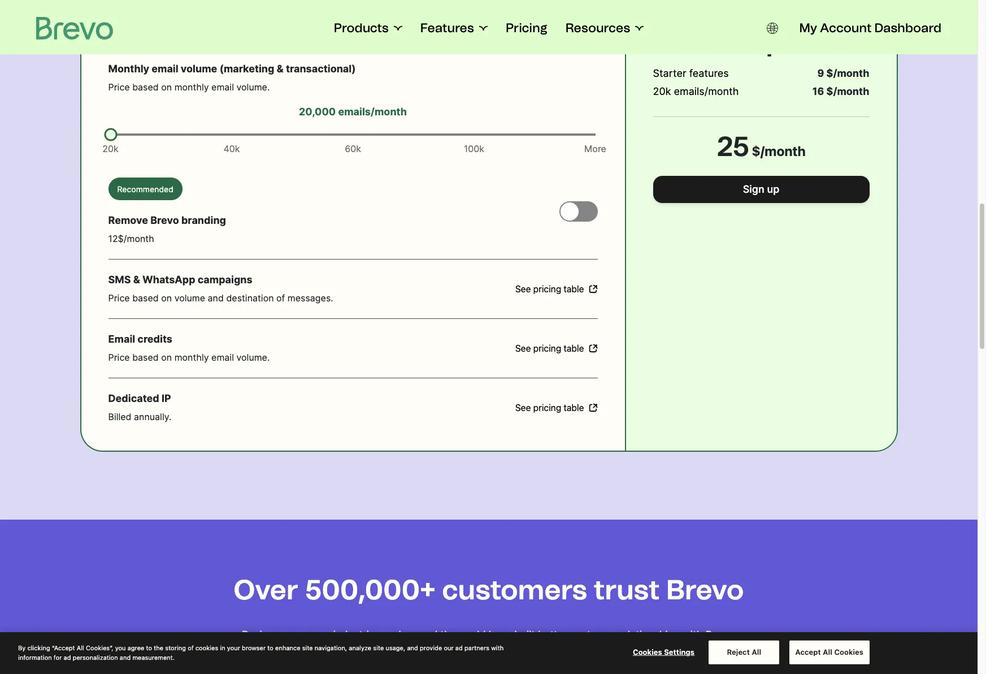Task type: describe. For each thing, give the bounding box(es) containing it.
features
[[690, 67, 729, 79]]

relationships
[[619, 629, 680, 641]]

ecommerce
[[488, 17, 526, 25]]

across
[[299, 629, 331, 641]]

resources
[[566, 20, 631, 36]]

your
[[227, 644, 240, 651]]

for for built
[[478, 8, 487, 16]]

cookies settings
[[633, 647, 695, 656]]

500,000+
[[305, 573, 436, 606]]

by
[[18, 644, 26, 651]]

0 vertical spatial volume
[[181, 63, 217, 75]]

annually.
[[134, 411, 172, 422]]

40k
[[224, 143, 240, 154]]

around
[[404, 629, 438, 641]]

whatsapp
[[143, 274, 195, 286]]

products
[[334, 20, 389, 36]]

browser
[[242, 644, 266, 651]]

resources link
[[566, 20, 644, 36]]

see for sms & whatsapp campaigns
[[516, 284, 531, 294]]

1 horizontal spatial brevo
[[667, 573, 744, 606]]

1 site from the left
[[302, 644, 313, 651]]

your
[[699, 25, 760, 58]]

my
[[800, 20, 818, 36]]

pricing slider desktop slider
[[104, 128, 117, 141]]

remove
[[108, 214, 148, 226]]

accept all cookies button
[[790, 641, 870, 664]]

and inside the built for marketing managers and ecommerce pros
[[556, 8, 568, 16]]

products link
[[334, 20, 403, 36]]

see pricing table link for email credits
[[516, 342, 598, 355]]

marketing
[[488, 8, 520, 16]]

usage,
[[386, 644, 406, 651]]

clicking
[[27, 644, 50, 651]]

9
[[818, 67, 825, 79]]

brevo image
[[36, 17, 113, 40]]

and up usage,
[[383, 629, 401, 641]]

see pricing table for email credits
[[516, 343, 584, 353]]

based for email
[[132, 81, 159, 93]]

growing
[[335, 12, 361, 21]]

industries
[[333, 629, 381, 641]]

analyze
[[349, 644, 372, 651]]

price for email
[[108, 352, 130, 363]]

pricing
[[506, 20, 548, 36]]

20k emails/month
[[653, 85, 739, 97]]

more
[[585, 143, 607, 154]]

my account dashboard
[[800, 20, 942, 36]]

table for email credits
[[564, 343, 584, 353]]

price based on volume and destination of messages.
[[108, 292, 333, 304]]

with inside by clicking "accept all cookies", you agree to the storing of cookies in your browser to enhance site navigation, analyze site usage, and provide our ad partners with information for ad personalization and measurement.
[[492, 644, 504, 651]]

sign up
[[743, 183, 780, 195]]

based for credits
[[132, 352, 159, 363]]

trust
[[594, 573, 660, 606]]

remove brevo branding
[[108, 214, 226, 226]]

and down you
[[120, 653, 131, 661]]

25
[[717, 130, 750, 163]]

provide
[[420, 644, 442, 651]]

1 to from the left
[[146, 644, 152, 651]]

all for reject all
[[752, 647, 762, 656]]

pricing link
[[506, 20, 548, 36]]

navigation,
[[315, 644, 347, 651]]

1 horizontal spatial the
[[441, 629, 457, 641]]

businesses
[[363, 12, 399, 21]]

monthly
[[108, 63, 149, 75]]

volume. for email
[[237, 81, 270, 93]]

ip
[[162, 392, 171, 404]]

dedicated ip
[[108, 392, 171, 404]]

partners
[[465, 644, 490, 651]]

accept all cookies
[[796, 647, 864, 656]]

built for marketing managers and ecommerce pros
[[462, 8, 568, 25]]

over 500,000+ customers trust brevo
[[234, 573, 744, 606]]

60k
[[345, 143, 361, 154]]

settings
[[665, 647, 695, 656]]

and down campaigns
[[208, 292, 224, 304]]

20,000
[[299, 106, 336, 118]]

reject
[[727, 647, 750, 656]]

features link
[[421, 20, 488, 36]]

email credits
[[108, 333, 172, 345]]

volume. for credits
[[237, 352, 270, 363]]

all for accept all cookies
[[823, 647, 833, 656]]

on for whatsapp
[[161, 292, 172, 304]]

20k for 20k
[[103, 143, 119, 154]]

ideal
[[307, 12, 323, 21]]

25 $/month
[[717, 130, 806, 163]]

16
[[813, 85, 825, 97]]

over
[[234, 573, 299, 606]]

up
[[768, 183, 780, 195]]

email
[[108, 333, 135, 345]]

starter
[[653, 67, 687, 79]]

all inside by clicking "accept all cookies", you agree to the storing of cookies in your browser to enhance site navigation, analyze site usage, and provide our ad partners with information for ad personalization and measurement.
[[77, 644, 84, 651]]

branding
[[181, 214, 226, 226]]

on for volume
[[161, 81, 172, 93]]

email for email
[[212, 81, 234, 93]]

100k
[[464, 143, 485, 154]]

built
[[515, 629, 536, 641]]

built for marketing managers and ecommerce pros button
[[434, 0, 596, 33]]

2 site from the left
[[373, 644, 384, 651]]

destination
[[226, 292, 274, 304]]

billed
[[108, 411, 131, 422]]

table for sms & whatsapp campaigns
[[564, 284, 584, 294]]

of inside by clicking "accept all cookies", you agree to the storing of cookies in your browser to enhance site navigation, analyze site usage, and provide our ad partners with information for ad personalization and measurement.
[[188, 644, 194, 651]]

9 $/month
[[818, 67, 870, 79]]

1 vertical spatial volume
[[175, 292, 205, 304]]

sms
[[108, 274, 131, 286]]

in
[[220, 644, 225, 651]]

agree
[[128, 644, 144, 651]]

pricing for email credits
[[534, 343, 562, 353]]

0 vertical spatial email
[[152, 63, 179, 75]]

see pricing table for dedicated ip
[[516, 403, 584, 413]]

email for credits
[[212, 352, 234, 363]]

(marketing
[[220, 63, 274, 75]]



Task type: locate. For each thing, give the bounding box(es) containing it.
billed annually.
[[108, 411, 172, 422]]

2 price based on monthly email volume. from the top
[[108, 352, 270, 363]]

1 pricing from the top
[[534, 284, 562, 294]]

see pricing table for sms & whatsapp campaigns
[[516, 284, 584, 294]]

features
[[421, 20, 474, 36]]

pricing for sms & whatsapp campaigns
[[534, 284, 562, 294]]

1 vertical spatial 20k
[[103, 143, 119, 154]]

brevo up the brevo.
[[667, 573, 744, 606]]

cookies right accept
[[835, 647, 864, 656]]

2 on from the top
[[161, 292, 172, 304]]

0 horizontal spatial of
[[188, 644, 194, 651]]

0 horizontal spatial &
[[133, 274, 140, 286]]

emails/month for starter features
[[674, 85, 739, 97]]

0 horizontal spatial 20k
[[103, 143, 119, 154]]

1 volume. from the top
[[237, 81, 270, 93]]

better
[[538, 629, 568, 641]]

to up measurement.
[[146, 644, 152, 651]]

0 vertical spatial based
[[132, 81, 159, 93]]

customer
[[571, 629, 616, 641]]

monthly email volume (marketing & transactional)
[[108, 63, 356, 75]]

1 vertical spatial price
[[108, 292, 130, 304]]

price based on monthly email volume. down monthly email volume (marketing & transactional)
[[108, 81, 270, 93]]

for for ideal
[[325, 12, 334, 21]]

1 vertical spatial volume.
[[237, 352, 270, 363]]

our
[[444, 644, 454, 651]]

my account dashboard link
[[800, 20, 942, 36]]

based for &
[[132, 292, 159, 304]]

sign
[[743, 183, 765, 195]]

1 horizontal spatial emails/month
[[674, 85, 739, 97]]

1 vertical spatial see pricing table
[[516, 343, 584, 353]]

with
[[683, 629, 703, 641], [492, 644, 504, 651]]

managers
[[522, 8, 554, 16]]

2 vertical spatial based
[[132, 352, 159, 363]]

price for sms
[[108, 292, 130, 304]]

0 vertical spatial of
[[277, 292, 285, 304]]

cookies settings button
[[629, 641, 700, 663]]

0 vertical spatial the
[[441, 629, 457, 641]]

volume down sms & whatsapp campaigns
[[175, 292, 205, 304]]

0 vertical spatial &
[[277, 63, 284, 75]]

2 vertical spatial on
[[161, 352, 172, 363]]

ad down the "accept
[[64, 653, 71, 661]]

world
[[459, 629, 486, 641]]

volume.
[[237, 81, 270, 93], [237, 352, 270, 363]]

2 see from the top
[[516, 343, 531, 353]]

cookies down relationships
[[633, 647, 663, 656]]

1 horizontal spatial 20k
[[653, 85, 671, 97]]

and down around
[[407, 644, 418, 651]]

2 vertical spatial price
[[108, 352, 130, 363]]

1 horizontal spatial with
[[683, 629, 703, 641]]

1 vertical spatial table
[[564, 343, 584, 353]]

$/month for 9
[[827, 67, 870, 79]]

1 on from the top
[[161, 81, 172, 93]]

cookies
[[633, 647, 663, 656], [835, 647, 864, 656]]

1 vertical spatial see
[[516, 343, 531, 353]]

0 vertical spatial see pricing table link
[[516, 282, 598, 296]]

for right built
[[478, 8, 487, 16]]

ideal for growing businesses
[[307, 12, 399, 21]]

0 horizontal spatial emails/month
[[338, 106, 407, 118]]

price down monthly
[[108, 81, 130, 93]]

1 monthly from the top
[[175, 81, 209, 93]]

2 based from the top
[[132, 292, 159, 304]]

transactional)
[[286, 63, 356, 75]]

0 vertical spatial ad
[[456, 644, 463, 651]]

0 horizontal spatial all
[[77, 644, 84, 651]]

reject all
[[727, 647, 762, 656]]

price based on monthly email volume. down the credits
[[108, 352, 270, 363]]

"accept
[[52, 644, 75, 651]]

0 vertical spatial volume.
[[237, 81, 270, 93]]

20k down starter
[[653, 85, 671, 97]]

0 vertical spatial monthly
[[175, 81, 209, 93]]

for right ideal
[[325, 12, 334, 21]]

$/month
[[827, 67, 870, 79], [827, 85, 870, 97], [752, 143, 806, 159]]

price based on monthly email volume. for email
[[108, 81, 270, 93]]

2 volume. from the top
[[237, 352, 270, 363]]

0 vertical spatial on
[[161, 81, 172, 93]]

all inside accept all cookies button
[[823, 647, 833, 656]]

1 horizontal spatial ad
[[456, 644, 463, 651]]

with up settings at the bottom
[[683, 629, 703, 641]]

based down monthly
[[132, 81, 159, 93]]

1 price based on monthly email volume. from the top
[[108, 81, 270, 93]]

1 horizontal spatial all
[[752, 647, 762, 656]]

3 see from the top
[[516, 403, 531, 413]]

1 see from the top
[[516, 284, 531, 294]]

price down sms
[[108, 292, 130, 304]]

0 horizontal spatial ad
[[64, 653, 71, 661]]

None checkbox
[[560, 201, 598, 222]]

emails/month for monthly email volume (marketing & transactional)
[[338, 106, 407, 118]]

based down whatsapp
[[132, 292, 159, 304]]

2 horizontal spatial all
[[823, 647, 833, 656]]

monthly for email
[[175, 81, 209, 93]]

1 vertical spatial of
[[188, 644, 194, 651]]

1 based from the top
[[132, 81, 159, 93]]

1 vertical spatial emails/month
[[338, 106, 407, 118]]

cookies
[[196, 644, 218, 651]]

brevo right remove
[[151, 214, 179, 226]]

3 pricing from the top
[[534, 403, 562, 413]]

button image
[[767, 23, 778, 34]]

0 vertical spatial brevo
[[151, 214, 179, 226]]

brevo.
[[706, 629, 736, 641]]

$/month for 16
[[827, 85, 870, 97]]

$/month for 25
[[752, 143, 806, 159]]

all right the "accept
[[77, 644, 84, 651]]

cookies",
[[86, 644, 113, 651]]

the inside by clicking "accept all cookies", you agree to the storing of cookies in your browser to enhance site navigation, analyze site usage, and provide our ad partners with information for ad personalization and measurement.
[[154, 644, 164, 651]]

1 vertical spatial with
[[492, 644, 504, 651]]

& right (marketing on the left of page
[[277, 63, 284, 75]]

see for dedicated ip
[[516, 403, 531, 413]]

all right the reject
[[752, 647, 762, 656]]

1 see pricing table from the top
[[516, 284, 584, 294]]

0 horizontal spatial for
[[54, 653, 62, 661]]

0 horizontal spatial cookies
[[633, 647, 663, 656]]

1 horizontal spatial of
[[277, 292, 285, 304]]

you
[[115, 644, 126, 651]]

2 see pricing table link from the top
[[516, 342, 598, 355]]

0 vertical spatial see
[[516, 284, 531, 294]]

your plan
[[699, 25, 825, 58]]

1 see pricing table link from the top
[[516, 282, 598, 296]]

1 horizontal spatial to
[[268, 644, 274, 651]]

0 vertical spatial price
[[108, 81, 130, 93]]

measurement.
[[133, 653, 175, 661]]

see pricing table link
[[516, 282, 598, 296], [516, 342, 598, 355], [516, 401, 598, 414]]

1 vertical spatial the
[[154, 644, 164, 651]]

2 vertical spatial $/month
[[752, 143, 806, 159]]

$/month down 9 $/month
[[827, 85, 870, 97]]

0 horizontal spatial with
[[492, 644, 504, 651]]

reject all button
[[709, 641, 780, 664]]

1 vertical spatial pricing
[[534, 343, 562, 353]]

see for email credits
[[516, 343, 531, 353]]

the up the our at left
[[441, 629, 457, 641]]

3 table from the top
[[564, 403, 584, 413]]

price for monthly
[[108, 81, 130, 93]]

to
[[146, 644, 152, 651], [268, 644, 274, 651]]

volume left (marketing on the left of page
[[181, 63, 217, 75]]

20k for 20k emails/month
[[653, 85, 671, 97]]

1 vertical spatial on
[[161, 292, 172, 304]]

2 see pricing table from the top
[[516, 343, 584, 353]]

for inside by clicking "accept all cookies", you agree to the storing of cookies in your browser to enhance site navigation, analyze site usage, and provide our ad partners with information for ad personalization and measurement.
[[54, 653, 62, 661]]

for
[[478, 8, 487, 16], [325, 12, 334, 21], [54, 653, 62, 661]]

$/month up "up"
[[752, 143, 806, 159]]

1 vertical spatial see pricing table link
[[516, 342, 598, 355]]

2 vertical spatial see pricing table
[[516, 403, 584, 413]]

1 horizontal spatial for
[[325, 12, 334, 21]]

all right accept
[[823, 647, 833, 656]]

emails/month up the 60k
[[338, 106, 407, 118]]

1 vertical spatial ad
[[64, 653, 71, 661]]

0 vertical spatial see pricing table
[[516, 284, 584, 294]]

based down email credits in the left of the page
[[132, 352, 159, 363]]

1 vertical spatial monthly
[[175, 352, 209, 363]]

1 table from the top
[[564, 284, 584, 294]]

of right the storing
[[188, 644, 194, 651]]

businesses across industries and around the world have built better customer relationships with brevo.
[[242, 629, 736, 641]]

0 vertical spatial pricing
[[534, 284, 562, 294]]

20,000 emails/month
[[299, 106, 407, 118]]

ideal for growing businesses button
[[272, 0, 434, 33]]

2 to from the left
[[268, 644, 274, 651]]

2 vertical spatial table
[[564, 403, 584, 413]]

of left messages.
[[277, 292, 285, 304]]

customers
[[442, 573, 588, 606]]

1 horizontal spatial cookies
[[835, 647, 864, 656]]

emails/month
[[674, 85, 739, 97], [338, 106, 407, 118]]

all
[[77, 644, 84, 651], [752, 647, 762, 656], [823, 647, 833, 656]]

20k down pricing slider desktop slider
[[103, 143, 119, 154]]

0 vertical spatial table
[[564, 284, 584, 294]]

credits
[[138, 333, 172, 345]]

1 horizontal spatial &
[[277, 63, 284, 75]]

site down across on the bottom left of the page
[[302, 644, 313, 651]]

plan
[[766, 25, 825, 58]]

2 cookies from the left
[[835, 647, 864, 656]]

sign up button
[[653, 176, 870, 203]]

and right managers
[[556, 8, 568, 16]]

price based on monthly email volume. for credits
[[108, 352, 270, 363]]

0 vertical spatial $/month
[[827, 67, 870, 79]]

ad right the our at left
[[456, 644, 463, 651]]

0 horizontal spatial to
[[146, 644, 152, 651]]

1 vertical spatial email
[[212, 81, 234, 93]]

see pricing table link for dedicated ip
[[516, 401, 598, 414]]

2 table from the top
[[564, 343, 584, 353]]

personalization
[[73, 653, 118, 661]]

1 vertical spatial based
[[132, 292, 159, 304]]

recommended
[[117, 184, 174, 194]]

$/month up 16 $/month
[[827, 67, 870, 79]]

built
[[462, 8, 476, 16]]

see pricing table link for sms & whatsapp campaigns
[[516, 282, 598, 296]]

1 cookies from the left
[[633, 647, 663, 656]]

storing
[[165, 644, 186, 651]]

& right sms
[[133, 274, 140, 286]]

pricing for dedicated ip
[[534, 403, 562, 413]]

3 price from the top
[[108, 352, 130, 363]]

have
[[489, 629, 512, 641]]

0 vertical spatial price based on monthly email volume.
[[108, 81, 270, 93]]

2 pricing from the top
[[534, 343, 562, 353]]

dashboard
[[875, 20, 942, 36]]

2 horizontal spatial for
[[478, 8, 487, 16]]

of
[[277, 292, 285, 304], [188, 644, 194, 651]]

businesses
[[242, 629, 296, 641]]

campaigns
[[198, 274, 253, 286]]

2 price from the top
[[108, 292, 130, 304]]

for inside the built for marketing managers and ecommerce pros
[[478, 8, 487, 16]]

$/month inside 25 $/month
[[752, 143, 806, 159]]

1 price from the top
[[108, 81, 130, 93]]

1 vertical spatial price based on monthly email volume.
[[108, 352, 270, 363]]

emails/month down the features
[[674, 85, 739, 97]]

account
[[821, 20, 872, 36]]

price down email
[[108, 352, 130, 363]]

the
[[441, 629, 457, 641], [154, 644, 164, 651]]

0 horizontal spatial site
[[302, 644, 313, 651]]

2 vertical spatial see pricing table link
[[516, 401, 598, 414]]

to down businesses
[[268, 644, 274, 651]]

&
[[277, 63, 284, 75], [133, 274, 140, 286]]

awardlogo 5 image
[[738, 664, 811, 674]]

2 vertical spatial email
[[212, 352, 234, 363]]

3 see pricing table link from the top
[[516, 401, 598, 414]]

table
[[564, 284, 584, 294], [564, 343, 584, 353], [564, 403, 584, 413]]

3 based from the top
[[132, 352, 159, 363]]

3 see pricing table from the top
[[516, 403, 584, 413]]

monthly for credits
[[175, 352, 209, 363]]

1 vertical spatial brevo
[[667, 573, 744, 606]]

and
[[556, 8, 568, 16], [208, 292, 224, 304], [383, 629, 401, 641], [407, 644, 418, 651], [120, 653, 131, 661]]

information
[[18, 653, 52, 661]]

price
[[108, 81, 130, 93], [108, 292, 130, 304], [108, 352, 130, 363]]

sms & whatsapp campaigns
[[108, 274, 253, 286]]

12$/month
[[108, 233, 154, 244]]

table for dedicated ip
[[564, 403, 584, 413]]

all inside reject all button
[[752, 647, 762, 656]]

site left usage,
[[373, 644, 384, 651]]

by clicking "accept all cookies", you agree to the storing of cookies in your browser to enhance site navigation, analyze site usage, and provide our ad partners with information for ad personalization and measurement.
[[18, 644, 504, 661]]

0 vertical spatial 20k
[[653, 85, 671, 97]]

0 vertical spatial with
[[683, 629, 703, 641]]

for inside button
[[325, 12, 334, 21]]

2 vertical spatial see
[[516, 403, 531, 413]]

1 horizontal spatial site
[[373, 644, 384, 651]]

1 vertical spatial &
[[133, 274, 140, 286]]

1 vertical spatial $/month
[[827, 85, 870, 97]]

messages.
[[288, 292, 333, 304]]

2 vertical spatial pricing
[[534, 403, 562, 413]]

2 monthly from the top
[[175, 352, 209, 363]]

the up measurement.
[[154, 644, 164, 651]]

for down the "accept
[[54, 653, 62, 661]]

0 horizontal spatial brevo
[[151, 214, 179, 226]]

ad
[[456, 644, 463, 651], [64, 653, 71, 661]]

3 on from the top
[[161, 352, 172, 363]]

0 horizontal spatial the
[[154, 644, 164, 651]]

0 vertical spatial emails/month
[[674, 85, 739, 97]]

with down have at the bottom of page
[[492, 644, 504, 651]]

enhance
[[275, 644, 301, 651]]



Task type: vqa. For each thing, say whether or not it's contained in the screenshot.
"ad" to the left
yes



